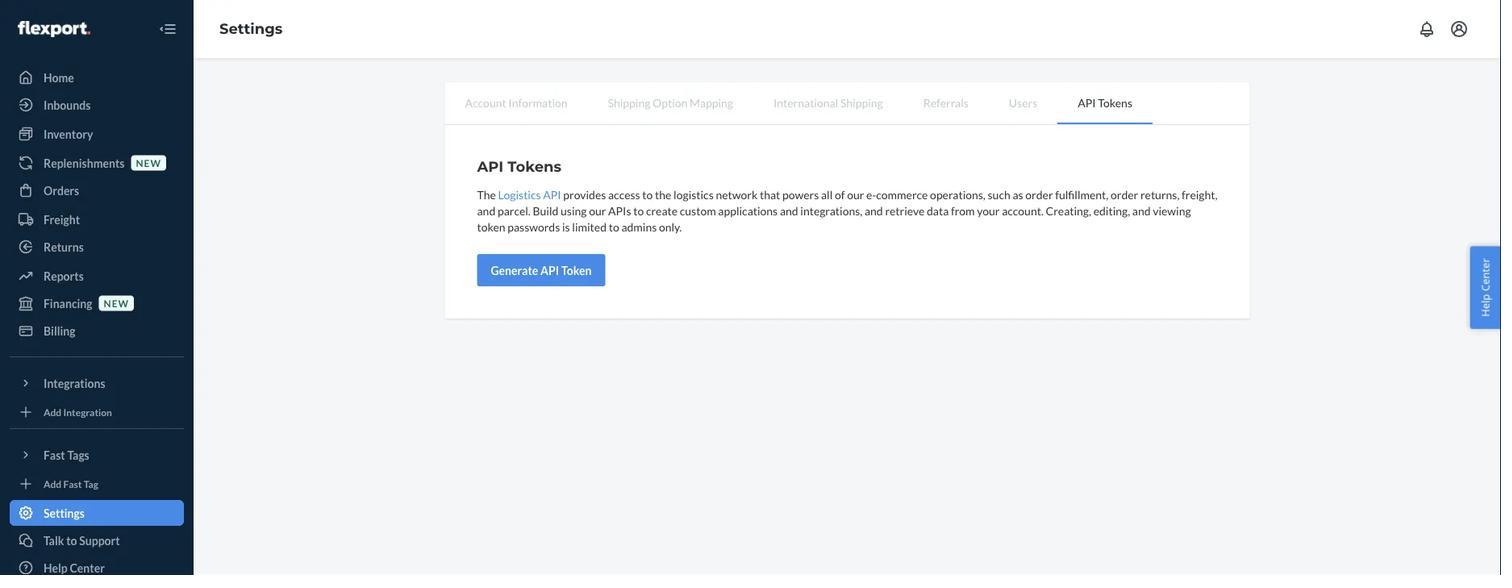 Task type: vqa. For each thing, say whether or not it's contained in the screenshot.
a inside the Visit these Help Center articles to get a description of the report and column details.
no



Task type: locate. For each thing, give the bounding box(es) containing it.
api inside "tab"
[[1078, 96, 1096, 109]]

api tokens
[[1078, 96, 1133, 109], [477, 157, 562, 175]]

1 vertical spatial settings link
[[10, 500, 184, 526]]

1 vertical spatial new
[[104, 297, 129, 309]]

new up the orders link
[[136, 157, 161, 169]]

add for add fast tag
[[44, 478, 62, 490]]

and down powers
[[780, 204, 799, 218]]

1 add from the top
[[44, 406, 62, 418]]

0 vertical spatial help
[[1479, 294, 1493, 317]]

limited
[[572, 220, 607, 234]]

account.
[[1003, 204, 1044, 218]]

tokens inside "tab"
[[1099, 96, 1133, 109]]

new
[[136, 157, 161, 169], [104, 297, 129, 309]]

users
[[1010, 96, 1038, 109]]

help
[[1479, 294, 1493, 317], [44, 561, 68, 575]]

add down fast tags
[[44, 478, 62, 490]]

new down reports link
[[104, 297, 129, 309]]

1 horizontal spatial shipping
[[841, 96, 883, 109]]

inbounds link
[[10, 92, 184, 118]]

order right as
[[1026, 188, 1054, 201]]

0 horizontal spatial shipping
[[608, 96, 651, 109]]

to right talk
[[66, 534, 77, 548]]

0 horizontal spatial new
[[104, 297, 129, 309]]

and down returns,
[[1133, 204, 1151, 218]]

add integration link
[[10, 403, 184, 422]]

creating,
[[1046, 204, 1092, 218]]

talk
[[44, 534, 64, 548]]

from
[[951, 204, 975, 218]]

to down apis on the left top of page
[[609, 220, 620, 234]]

inventory link
[[10, 121, 184, 147]]

1 order from the left
[[1026, 188, 1054, 201]]

parcel.
[[498, 204, 531, 218]]

and down the
[[477, 204, 496, 218]]

billing
[[44, 324, 75, 338]]

1 horizontal spatial api tokens
[[1078, 96, 1133, 109]]

1 horizontal spatial order
[[1111, 188, 1139, 201]]

shipping inside "tab"
[[841, 96, 883, 109]]

fast
[[44, 448, 65, 462], [63, 478, 82, 490]]

add fast tag link
[[10, 475, 184, 494]]

0 vertical spatial api tokens
[[1078, 96, 1133, 109]]

account information tab
[[445, 82, 588, 123]]

add left integration
[[44, 406, 62, 418]]

1 vertical spatial center
[[70, 561, 105, 575]]

to inside button
[[66, 534, 77, 548]]

fast left tag on the left bottom
[[63, 478, 82, 490]]

1 vertical spatial help
[[44, 561, 68, 575]]

shipping
[[608, 96, 651, 109], [841, 96, 883, 109]]

inbounds
[[44, 98, 91, 112]]

and down e-
[[865, 204, 883, 218]]

help center link
[[10, 555, 184, 575]]

fast left tags
[[44, 448, 65, 462]]

inventory
[[44, 127, 93, 141]]

e-
[[867, 188, 877, 201]]

center inside button
[[1479, 258, 1493, 291]]

0 horizontal spatial settings link
[[10, 500, 184, 526]]

0 vertical spatial fast
[[44, 448, 65, 462]]

1 horizontal spatial our
[[848, 188, 865, 201]]

referrals tab
[[904, 82, 989, 123]]

shipping right international
[[841, 96, 883, 109]]

tag
[[84, 478, 98, 490]]

operations,
[[931, 188, 986, 201]]

1 horizontal spatial help center
[[1479, 258, 1493, 317]]

the
[[655, 188, 672, 201]]

1 horizontal spatial help
[[1479, 294, 1493, 317]]

api tokens inside "tab"
[[1078, 96, 1133, 109]]

0 vertical spatial settings link
[[220, 20, 283, 38]]

custom
[[680, 204, 716, 218]]

0 vertical spatial tokens
[[1099, 96, 1133, 109]]

shipping inside tab
[[608, 96, 651, 109]]

help center
[[1479, 258, 1493, 317], [44, 561, 105, 575]]

generate api token
[[491, 264, 592, 277]]

settings link
[[220, 20, 283, 38], [10, 500, 184, 526]]

1 horizontal spatial new
[[136, 157, 161, 169]]

tags
[[67, 448, 89, 462]]

the
[[477, 188, 496, 201]]

api right users tab
[[1078, 96, 1096, 109]]

fast tags
[[44, 448, 89, 462]]

help center button
[[1471, 246, 1502, 329]]

1 horizontal spatial settings link
[[220, 20, 283, 38]]

network
[[716, 188, 758, 201]]

home
[[44, 71, 74, 84]]

new for financing
[[104, 297, 129, 309]]

0 horizontal spatial api tokens
[[477, 157, 562, 175]]

api left token
[[541, 264, 559, 277]]

0 horizontal spatial help center
[[44, 561, 105, 575]]

information
[[509, 96, 568, 109]]

0 vertical spatial new
[[136, 157, 161, 169]]

settings
[[220, 20, 283, 38], [44, 506, 85, 520]]

new for replenishments
[[136, 157, 161, 169]]

1 vertical spatial settings
[[44, 506, 85, 520]]

talk to support button
[[10, 528, 184, 554]]

1 shipping from the left
[[608, 96, 651, 109]]

fast tags button
[[10, 442, 184, 468]]

order up the 'editing,'
[[1111, 188, 1139, 201]]

0 horizontal spatial order
[[1026, 188, 1054, 201]]

shipping option mapping tab
[[588, 82, 754, 123]]

2 shipping from the left
[[841, 96, 883, 109]]

0 vertical spatial center
[[1479, 258, 1493, 291]]

our left e-
[[848, 188, 865, 201]]

0 horizontal spatial help
[[44, 561, 68, 575]]

financing
[[44, 297, 92, 310]]

to up admins
[[634, 204, 644, 218]]

tab list
[[445, 82, 1251, 125]]

integrations
[[44, 376, 105, 390]]

your
[[978, 204, 1000, 218]]

shipping left option
[[608, 96, 651, 109]]

retrieve
[[886, 204, 925, 218]]

0 vertical spatial settings
[[220, 20, 283, 38]]

1 horizontal spatial center
[[1479, 258, 1493, 291]]

api
[[1078, 96, 1096, 109], [477, 157, 504, 175], [543, 188, 561, 201], [541, 264, 559, 277]]

1 horizontal spatial tokens
[[1099, 96, 1133, 109]]

help center inside button
[[1479, 258, 1493, 317]]

home link
[[10, 65, 184, 90]]

1 and from the left
[[477, 204, 496, 218]]

center
[[1479, 258, 1493, 291], [70, 561, 105, 575]]

that
[[760, 188, 781, 201]]

0 vertical spatial our
[[848, 188, 865, 201]]

0 vertical spatial help center
[[1479, 258, 1493, 317]]

0 horizontal spatial our
[[589, 204, 606, 218]]

returns
[[44, 240, 84, 254]]

to
[[643, 188, 653, 201], [634, 204, 644, 218], [609, 220, 620, 234], [66, 534, 77, 548]]

1 vertical spatial tokens
[[508, 157, 562, 175]]

our
[[848, 188, 865, 201], [589, 204, 606, 218]]

0 horizontal spatial settings
[[44, 506, 85, 520]]

such
[[988, 188, 1011, 201]]

1 vertical spatial api tokens
[[477, 157, 562, 175]]

2 add from the top
[[44, 478, 62, 490]]

add integration
[[44, 406, 112, 418]]

viewing
[[1153, 204, 1192, 218]]

order
[[1026, 188, 1054, 201], [1111, 188, 1139, 201]]

users tab
[[989, 82, 1058, 123]]

our up limited on the top left of page
[[589, 204, 606, 218]]

0 vertical spatial add
[[44, 406, 62, 418]]

shipping option mapping
[[608, 96, 734, 109]]

2 order from the left
[[1111, 188, 1139, 201]]

1 vertical spatial add
[[44, 478, 62, 490]]

returns,
[[1141, 188, 1180, 201]]

integrations button
[[10, 370, 184, 396]]

0 horizontal spatial center
[[70, 561, 105, 575]]

1 vertical spatial help center
[[44, 561, 105, 575]]



Task type: describe. For each thing, give the bounding box(es) containing it.
provides
[[564, 188, 606, 201]]

reports
[[44, 269, 84, 283]]

powers
[[783, 188, 819, 201]]

to left the
[[643, 188, 653, 201]]

api tokens tab
[[1058, 82, 1153, 124]]

applications
[[719, 204, 778, 218]]

using
[[561, 204, 587, 218]]

open notifications image
[[1418, 19, 1437, 39]]

freight,
[[1182, 188, 1218, 201]]

provides access to the logistics network that powers all of our e-commerce operations, such as order fulfillment, order returns, freight, and parcel. build using our apis to create custom applications and integrations, and retrieve data from your account. creating, editing, and viewing token passwords is limited to admins only.
[[477, 188, 1218, 234]]

admins
[[622, 220, 657, 234]]

apis
[[609, 204, 632, 218]]

freight
[[44, 213, 80, 226]]

api inside button
[[541, 264, 559, 277]]

account
[[465, 96, 507, 109]]

3 and from the left
[[865, 204, 883, 218]]

billing link
[[10, 318, 184, 344]]

international shipping tab
[[754, 82, 904, 123]]

orders link
[[10, 178, 184, 203]]

only.
[[659, 220, 682, 234]]

token
[[477, 220, 506, 234]]

editing,
[[1094, 204, 1131, 218]]

close navigation image
[[158, 19, 178, 39]]

option
[[653, 96, 688, 109]]

support
[[79, 534, 120, 548]]

add for add integration
[[44, 406, 62, 418]]

international shipping
[[774, 96, 883, 109]]

replenishments
[[44, 156, 125, 170]]

logistics api link
[[498, 188, 561, 201]]

integration
[[63, 406, 112, 418]]

generate
[[491, 264, 539, 277]]

talk to support
[[44, 534, 120, 548]]

account information
[[465, 96, 568, 109]]

logistics
[[674, 188, 714, 201]]

orders
[[44, 184, 79, 197]]

help inside button
[[1479, 294, 1493, 317]]

0 horizontal spatial tokens
[[508, 157, 562, 175]]

token
[[562, 264, 592, 277]]

open account menu image
[[1450, 19, 1470, 39]]

generate api token button
[[477, 254, 606, 287]]

logistics
[[498, 188, 541, 201]]

create
[[646, 204, 678, 218]]

data
[[927, 204, 949, 218]]

api up the
[[477, 157, 504, 175]]

access
[[609, 188, 641, 201]]

4 and from the left
[[1133, 204, 1151, 218]]

reports link
[[10, 263, 184, 289]]

returns link
[[10, 234, 184, 260]]

2 and from the left
[[780, 204, 799, 218]]

all
[[822, 188, 833, 201]]

api up build
[[543, 188, 561, 201]]

1 vertical spatial fast
[[63, 478, 82, 490]]

1 vertical spatial our
[[589, 204, 606, 218]]

passwords
[[508, 220, 560, 234]]

the logistics api
[[477, 188, 561, 201]]

international
[[774, 96, 839, 109]]

referrals
[[924, 96, 969, 109]]

commerce
[[877, 188, 928, 201]]

as
[[1013, 188, 1024, 201]]

integrations,
[[801, 204, 863, 218]]

of
[[835, 188, 845, 201]]

1 horizontal spatial settings
[[220, 20, 283, 38]]

flexport logo image
[[18, 21, 90, 37]]

fast inside dropdown button
[[44, 448, 65, 462]]

tab list containing account information
[[445, 82, 1251, 125]]

freight link
[[10, 207, 184, 232]]

add fast tag
[[44, 478, 98, 490]]

fulfillment,
[[1056, 188, 1109, 201]]

mapping
[[690, 96, 734, 109]]

build
[[533, 204, 559, 218]]

is
[[563, 220, 570, 234]]



